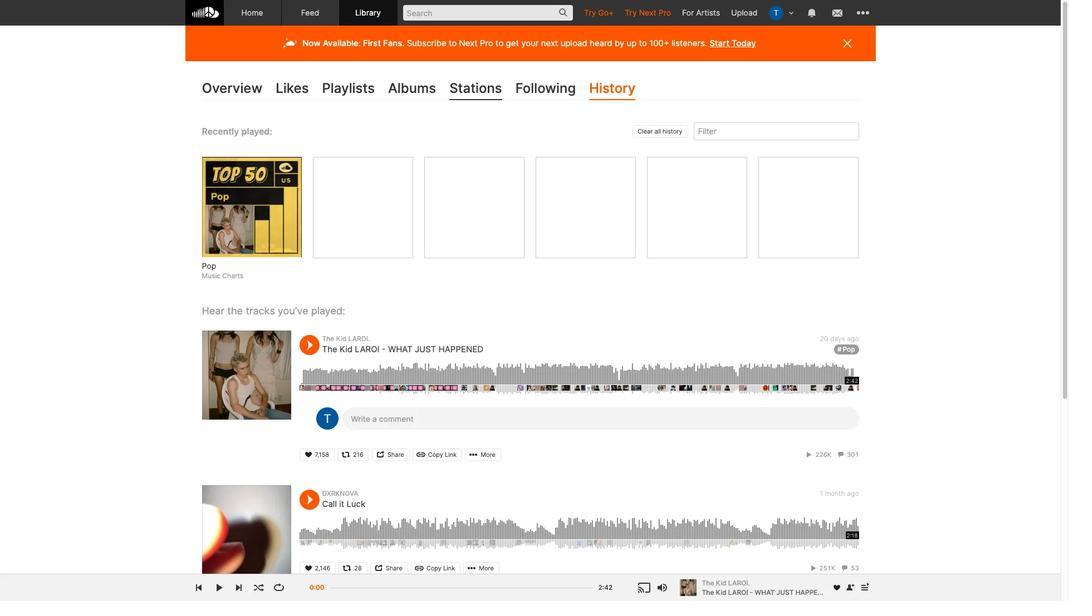 Task type: locate. For each thing, give the bounding box(es) containing it.
1 vertical spatial happened
[[796, 588, 832, 597]]

0 horizontal spatial what
[[388, 344, 413, 355]]

0 vertical spatial copy
[[428, 451, 443, 459]]

more button for the kid laroi - what just happened
[[465, 449, 501, 461]]

1 vertical spatial copy
[[426, 565, 442, 573]]

0 vertical spatial pop link
[[202, 261, 302, 272]]

pro left for
[[659, 8, 671, 17]]

0 vertical spatial share
[[387, 451, 404, 459]]

next down search search box at the top of page
[[459, 38, 478, 48]]

ago right month
[[847, 490, 859, 498]]

1 horizontal spatial laroi.
[[728, 579, 750, 587]]

1 vertical spatial pro
[[480, 38, 493, 48]]

0 vertical spatial more button
[[465, 449, 501, 461]]

53 link
[[840, 565, 859, 573]]

2 horizontal spatial to
[[639, 38, 647, 48]]

copy for the kid laroi - what just happened
[[428, 451, 443, 459]]

share button right 216
[[372, 449, 410, 461]]

1 try from the left
[[584, 8, 596, 17]]

28
[[354, 565, 362, 573]]

happened for the kid laroi - what just happened link to the bottom
[[796, 588, 832, 597]]

0 vertical spatial the kid laroi. the kid laroi - what just happened
[[322, 335, 483, 355]]

3 to from the left
[[639, 38, 647, 48]]

1 vertical spatial -
[[750, 588, 753, 597]]

charts
[[222, 272, 244, 280]]

progress bar
[[330, 583, 593, 601]]

month
[[825, 490, 845, 498]]

history
[[663, 128, 683, 136]]

you've
[[278, 305, 308, 317]]

1 horizontal spatial laroi
[[728, 588, 748, 597]]

1 vertical spatial the kid laroi. the kid laroi - what just happened
[[702, 579, 832, 597]]

share button for the
[[372, 449, 410, 461]]

happened
[[439, 344, 483, 355], [796, 588, 832, 597]]

1 vertical spatial just
[[777, 588, 794, 597]]

1 horizontal spatial the kid laroi. link
[[702, 579, 826, 588]]

1 vertical spatial the kid laroi. link
[[702, 579, 826, 588]]

played:
[[241, 126, 272, 137], [311, 305, 345, 317]]

1 vertical spatial laroi
[[728, 588, 748, 597]]

call it luck link
[[322, 499, 365, 510]]

1 vertical spatial pop link
[[834, 345, 859, 355]]

1 vertical spatial track stats element
[[809, 563, 859, 575]]

dxrknova
[[322, 490, 358, 498]]

ago
[[847, 335, 859, 343], [847, 490, 859, 498]]

hear
[[202, 305, 225, 317]]

0 horizontal spatial laroi
[[355, 344, 380, 355]]

the kid laroi. the kid laroi - what just happened
[[322, 335, 483, 355], [702, 579, 832, 597]]

track stats element for call it luck
[[809, 563, 859, 575]]

1 vertical spatial tara schultz's avatar element
[[316, 408, 338, 430]]

more
[[481, 451, 496, 459], [479, 565, 494, 573]]

upload
[[561, 38, 587, 48]]

more button
[[465, 449, 501, 461], [463, 563, 499, 575]]

0 horizontal spatial the kid laroi. the kid laroi - what just happened
[[322, 335, 483, 355]]

track stats element
[[805, 449, 859, 461], [809, 563, 859, 575]]

pop link up tracks
[[202, 261, 302, 272]]

1 vertical spatial link
[[443, 565, 455, 573]]

0 vertical spatial share button
[[372, 449, 410, 461]]

feed
[[301, 8, 319, 17]]

1 vertical spatial more
[[479, 565, 494, 573]]

the kid laroi - what just happened element
[[202, 331, 291, 420], [680, 580, 696, 596]]

0 vertical spatial tara schultz's avatar element
[[769, 6, 783, 20]]

0 horizontal spatial pro
[[480, 38, 493, 48]]

0 vertical spatial next
[[639, 8, 657, 17]]

2,146 button
[[299, 563, 336, 575]]

hear the tracks you've played:
[[202, 305, 345, 317]]

0 vertical spatial link
[[445, 451, 457, 459]]

tara schultz's avatar element right upload
[[769, 6, 783, 20]]

Search search field
[[403, 5, 573, 21]]

subscribe
[[407, 38, 446, 48]]

0 vertical spatial the kid laroi - what just happened link
[[322, 344, 483, 355]]

0 horizontal spatial pop link
[[202, 261, 302, 272]]

listeners.
[[672, 38, 707, 48]]

next
[[639, 8, 657, 17], [459, 38, 478, 48]]

start
[[710, 38, 730, 48]]

0 horizontal spatial try
[[584, 8, 596, 17]]

1 horizontal spatial to
[[496, 38, 504, 48]]

upload link
[[726, 0, 763, 25]]

1 horizontal spatial just
[[777, 588, 794, 597]]

0 horizontal spatial the kid laroi - what just happened element
[[202, 331, 291, 420]]

1 vertical spatial next
[[459, 38, 478, 48]]

251k
[[820, 565, 835, 573]]

next up 100+
[[639, 8, 657, 17]]

clear
[[638, 128, 653, 136]]

1 horizontal spatial what
[[755, 588, 775, 597]]

pop link down days
[[834, 345, 859, 355]]

call
[[322, 499, 337, 510]]

1 month ago
[[820, 490, 859, 498]]

try right go+
[[625, 8, 637, 17]]

301
[[847, 451, 859, 459]]

0 vertical spatial ago
[[847, 335, 859, 343]]

1 horizontal spatial tara schultz's avatar element
[[769, 6, 783, 20]]

0 horizontal spatial -
[[382, 344, 386, 355]]

0 vertical spatial played:
[[241, 126, 272, 137]]

1 horizontal spatial happened
[[796, 588, 832, 597]]

share
[[387, 451, 404, 459], [386, 565, 403, 573]]

just
[[415, 344, 436, 355], [777, 588, 794, 597]]

share right 28
[[386, 565, 403, 573]]

share button
[[372, 449, 410, 461], [370, 563, 408, 575]]

0 horizontal spatial tara schultz's avatar element
[[316, 408, 338, 430]]

pop down days
[[843, 345, 855, 354]]

1 vertical spatial more button
[[463, 563, 499, 575]]

copy for call it luck
[[426, 565, 442, 573]]

laroi.
[[348, 335, 370, 343], [728, 579, 750, 587]]

try for try go+
[[584, 8, 596, 17]]

1 horizontal spatial the kid laroi - what just happened element
[[680, 580, 696, 596]]

track stats element up next up image in the bottom of the page
[[809, 563, 859, 575]]

more button for call it luck
[[463, 563, 499, 575]]

track stats element up month
[[805, 449, 859, 461]]

0 horizontal spatial the kid laroi. link
[[322, 335, 370, 343]]

track stats element containing 226k
[[805, 449, 859, 461]]

overview
[[202, 80, 262, 96]]

0 vertical spatial copy link button
[[413, 449, 462, 461]]

0 vertical spatial laroi.
[[348, 335, 370, 343]]

more for the kid laroi - what just happened
[[481, 451, 496, 459]]

to right subscribe
[[449, 38, 457, 48]]

pro left get
[[480, 38, 493, 48]]

0 vertical spatial the kid laroi. link
[[322, 335, 370, 343]]

likes link
[[276, 78, 309, 100]]

share button right 28
[[370, 563, 408, 575]]

1 vertical spatial share
[[386, 565, 403, 573]]

0 horizontal spatial happened
[[439, 344, 483, 355]]

to left get
[[496, 38, 504, 48]]

1 vertical spatial share button
[[370, 563, 408, 575]]

0 horizontal spatial pop
[[202, 261, 216, 271]]

the kid laroi. the kid laroi - what just happened for the kid laroi - what just happened link to the bottom
[[702, 579, 832, 597]]

what for the kid laroi. 'link' related to the kid laroi - what just happened link to the bottom
[[755, 588, 775, 597]]

1 vertical spatial ago
[[847, 490, 859, 498]]

to
[[449, 38, 457, 48], [496, 38, 504, 48], [639, 38, 647, 48]]

music
[[202, 272, 221, 280]]

0 vertical spatial copy link
[[428, 451, 457, 459]]

1 vertical spatial copy link
[[426, 565, 455, 573]]

try
[[584, 8, 596, 17], [625, 8, 637, 17]]

0 vertical spatial just
[[415, 344, 436, 355]]

ago right days
[[847, 335, 859, 343]]

start today link
[[710, 38, 756, 48]]

link for the kid laroi - what just happened
[[445, 451, 457, 459]]

share right 216
[[387, 451, 404, 459]]

0 vertical spatial -
[[382, 344, 386, 355]]

pop
[[202, 261, 216, 271], [843, 345, 855, 354]]

2 try from the left
[[625, 8, 637, 17]]

just for the kid laroi - what just happened link to the bottom
[[777, 588, 794, 597]]

1 vertical spatial copy link button
[[411, 563, 461, 575]]

laroi
[[355, 344, 380, 355], [728, 588, 748, 597]]

0 horizontal spatial to
[[449, 38, 457, 48]]

0 vertical spatial happened
[[439, 344, 483, 355]]

28 button
[[339, 563, 367, 575]]

pop link
[[202, 261, 302, 272], [834, 345, 859, 355]]

1 horizontal spatial try
[[625, 8, 637, 17]]

try for try next pro
[[625, 8, 637, 17]]

2:42
[[598, 584, 613, 592]]

the kid laroi - what just happened link
[[322, 344, 483, 355], [702, 588, 832, 598]]

history
[[589, 80, 636, 96]]

try left go+
[[584, 8, 596, 17]]

get
[[506, 38, 519, 48]]

copy link for call it luck
[[426, 565, 455, 573]]

played: right you've
[[311, 305, 345, 317]]

copy link button for call it luck
[[411, 563, 461, 575]]

likes
[[276, 80, 309, 96]]

try go+
[[584, 8, 614, 17]]

0 vertical spatial pop
[[202, 261, 216, 271]]

1 horizontal spatial the kid laroi - what just happened link
[[702, 588, 832, 598]]

played: right recently
[[241, 126, 272, 137]]

0 vertical spatial more
[[481, 451, 496, 459]]

recently played:
[[202, 126, 272, 137]]

track stats element containing 251k
[[809, 563, 859, 575]]

0 horizontal spatial just
[[415, 344, 436, 355]]

to right "up"
[[639, 38, 647, 48]]

1 horizontal spatial pop
[[843, 345, 855, 354]]

pro
[[659, 8, 671, 17], [480, 38, 493, 48]]

1 vertical spatial laroi.
[[728, 579, 750, 587]]

just for the left the kid laroi - what just happened link
[[415, 344, 436, 355]]

ago inside 20 days ago pop
[[847, 335, 859, 343]]

0 vertical spatial track stats element
[[805, 449, 859, 461]]

0 vertical spatial pro
[[659, 8, 671, 17]]

the kid laroi. link for the kid laroi - what just happened link to the bottom
[[702, 579, 826, 588]]

None search field
[[397, 0, 579, 25]]

1 vertical spatial played:
[[311, 305, 345, 317]]

for
[[682, 8, 694, 17]]

days
[[830, 335, 845, 343]]

copy
[[428, 451, 443, 459], [426, 565, 442, 573]]

by
[[615, 38, 624, 48]]

tara schultz's avatar element
[[769, 6, 783, 20], [316, 408, 338, 430]]

all
[[655, 128, 661, 136]]

ago for 20 days ago pop
[[847, 335, 859, 343]]

1 horizontal spatial the kid laroi. the kid laroi - what just happened
[[702, 579, 832, 597]]

226k
[[816, 451, 831, 459]]

2 ago from the top
[[847, 490, 859, 498]]

copy link button
[[413, 449, 462, 461], [411, 563, 461, 575]]

1 vertical spatial pop
[[843, 345, 855, 354]]

kid
[[336, 335, 346, 343], [340, 344, 353, 355], [716, 579, 727, 587], [716, 588, 727, 597]]

1 ago from the top
[[847, 335, 859, 343]]

pop up the music
[[202, 261, 216, 271]]

1 to from the left
[[449, 38, 457, 48]]

the kid laroi. link
[[322, 335, 370, 343], [702, 579, 826, 588]]

1 horizontal spatial -
[[750, 588, 753, 597]]

tara schultz's avatar element up 7,158
[[316, 408, 338, 430]]

0 vertical spatial laroi
[[355, 344, 380, 355]]

0 vertical spatial what
[[388, 344, 413, 355]]

link
[[445, 451, 457, 459], [443, 565, 455, 573]]

1 vertical spatial what
[[755, 588, 775, 597]]



Task type: describe. For each thing, give the bounding box(es) containing it.
tracks
[[246, 305, 275, 317]]

try next pro
[[625, 8, 671, 17]]

53
[[851, 565, 859, 573]]

20 days ago pop
[[820, 335, 859, 354]]

stations link
[[449, 78, 502, 100]]

music charts link
[[202, 272, 244, 281]]

your
[[521, 38, 539, 48]]

history link
[[589, 78, 636, 100]]

0 horizontal spatial the kid laroi - what just happened link
[[322, 344, 483, 355]]

recently
[[202, 126, 239, 137]]

1 horizontal spatial pop link
[[834, 345, 859, 355]]

1 vertical spatial the kid laroi - what just happened link
[[702, 588, 832, 598]]

2 to from the left
[[496, 38, 504, 48]]

following
[[516, 80, 576, 96]]

track stats element for the kid laroi - what just happened
[[805, 449, 859, 461]]

library
[[355, 8, 381, 17]]

upload
[[731, 8, 758, 17]]

- for the left the kid laroi - what just happened link
[[382, 344, 386, 355]]

1
[[820, 490, 823, 498]]

301 link
[[836, 451, 859, 459]]

next
[[541, 38, 558, 48]]

7,158 button
[[299, 449, 335, 461]]

1 horizontal spatial next
[[639, 8, 657, 17]]

it
[[339, 499, 344, 510]]

- for the kid laroi - what just happened link to the bottom
[[750, 588, 753, 597]]

1 horizontal spatial pro
[[659, 8, 671, 17]]

playlists link
[[322, 78, 375, 100]]

0:00
[[310, 584, 324, 592]]

copy link for the kid laroi - what just happened
[[428, 451, 457, 459]]

216 button
[[338, 449, 369, 461]]

0 horizontal spatial laroi.
[[348, 335, 370, 343]]

clear all history
[[638, 128, 683, 136]]

2,146
[[315, 565, 330, 573]]

Filter text field
[[694, 123, 859, 141]]

dxrknova call it luck
[[322, 490, 365, 510]]

call it luck element
[[202, 486, 291, 575]]

100+
[[649, 38, 669, 48]]

1 horizontal spatial played:
[[311, 305, 345, 317]]

216
[[353, 451, 364, 459]]

pop inside 20 days ago pop
[[843, 345, 855, 354]]

fans.
[[383, 38, 405, 48]]

overview link
[[202, 78, 262, 100]]

try next pro link
[[619, 0, 677, 25]]

the kid laroi. link for the left the kid laroi - what just happened link
[[322, 335, 370, 343]]

0 horizontal spatial played:
[[241, 126, 272, 137]]

the kid laroi. the kid laroi - what just happened for the left the kid laroi - what just happened link
[[322, 335, 483, 355]]

pop element
[[202, 157, 302, 257]]

ago for 1 month ago
[[847, 490, 859, 498]]

go+
[[598, 8, 614, 17]]

vampire element
[[202, 599, 291, 601]]

home
[[241, 8, 263, 17]]

what for the kid laroi. 'link' associated with the left the kid laroi - what just happened link
[[388, 344, 413, 355]]

share button for luck
[[370, 563, 408, 575]]

luck
[[347, 499, 365, 510]]

0 horizontal spatial next
[[459, 38, 478, 48]]

20
[[820, 335, 828, 343]]

pop inside pop music charts
[[202, 261, 216, 271]]

pop music charts
[[202, 261, 244, 280]]

share for the
[[387, 451, 404, 459]]

7,158
[[315, 451, 329, 459]]

up
[[627, 38, 637, 48]]

now available: first fans. subscribe to next pro to get your next upload heard by up to 100+ listeners. start today
[[303, 38, 756, 48]]

artists
[[696, 8, 720, 17]]

share for luck
[[386, 565, 403, 573]]

try go+ link
[[579, 0, 619, 25]]

1 vertical spatial the kid laroi - what just happened element
[[680, 580, 696, 596]]

link for call it luck
[[443, 565, 455, 573]]

first
[[363, 38, 381, 48]]

Write a comment text field
[[342, 408, 859, 430]]

available:
[[323, 38, 361, 48]]

heard
[[590, 38, 612, 48]]

playlists
[[322, 80, 375, 96]]

the
[[227, 305, 243, 317]]

track: vampire by olivia rodrigo group
[[202, 599, 291, 601]]

dxrknova link
[[322, 490, 358, 498]]

library link
[[339, 0, 397, 26]]

albums
[[388, 80, 436, 96]]

more for call it luck
[[479, 565, 494, 573]]

following link
[[516, 78, 576, 100]]

0 vertical spatial the kid laroi - what just happened element
[[202, 331, 291, 420]]

for artists link
[[677, 0, 726, 25]]

next up image
[[858, 581, 871, 595]]

feed link
[[282, 0, 339, 26]]

copy link button for the kid laroi - what just happened
[[413, 449, 462, 461]]

stations
[[449, 80, 502, 96]]

happened for the left the kid laroi - what just happened link
[[439, 344, 483, 355]]

home link
[[224, 0, 282, 26]]

now
[[303, 38, 321, 48]]

today
[[732, 38, 756, 48]]

albums link
[[388, 78, 436, 100]]

for artists
[[682, 8, 720, 17]]

clear all history button
[[633, 126, 688, 138]]



Task type: vqa. For each thing, say whether or not it's contained in the screenshot.
Information
no



